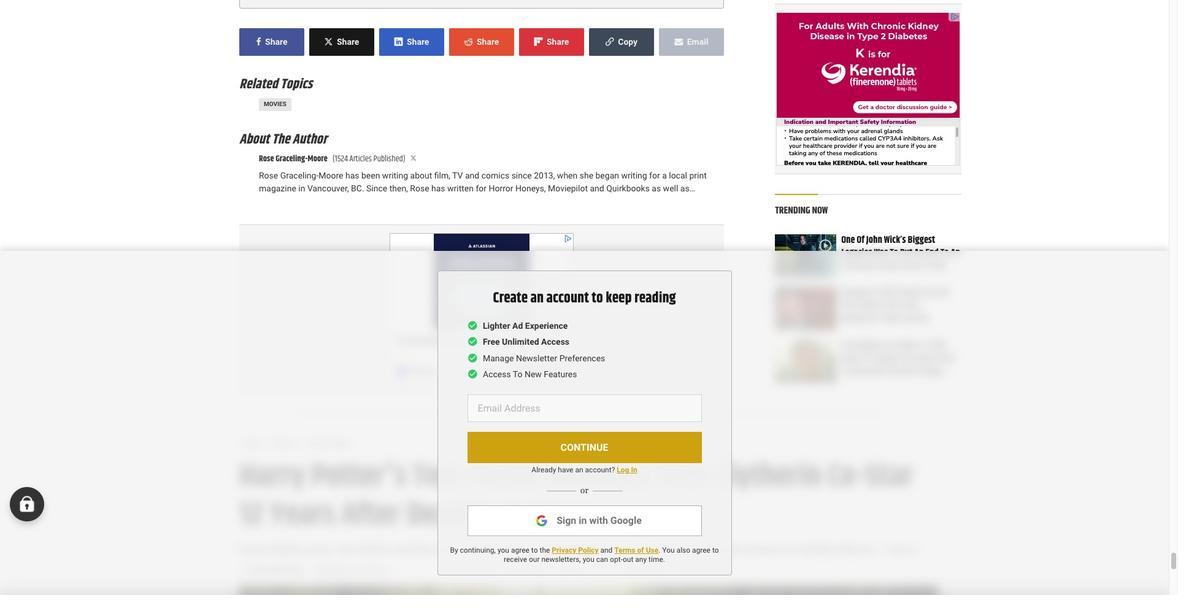 Task type: vqa. For each thing, say whether or not it's contained in the screenshot.
rightmost ABOUT
yes



Task type: describe. For each thing, give the bounding box(es) containing it.
deathly inside harry potter's tom felton reunites with slytherin co-star 12 years after deathly hallows
[[407, 491, 497, 540]]

agree for also
[[693, 546, 711, 555]]

0 vertical spatial about
[[239, 129, 270, 150]]

reunites
[[548, 453, 651, 502]]

things
[[920, 364, 944, 380]]

story
[[937, 351, 956, 367]]

new
[[525, 370, 542, 379]]

news
[[333, 439, 351, 448]]

4 share link from the left
[[449, 28, 515, 56]]

1 vertical spatial felton
[[360, 544, 391, 556]]

moore
[[308, 152, 328, 166]]

author
[[293, 129, 327, 150]]

privacy policy link
[[552, 546, 599, 555]]

1 horizontal spatial the
[[727, 544, 743, 556]]

already
[[532, 466, 557, 475]]

to left put
[[890, 246, 899, 261]]

the left best
[[887, 364, 900, 380]]

1 horizontal spatial an
[[576, 466, 584, 475]]

privacy
[[552, 546, 577, 555]]

0 horizontal spatial the
[[540, 546, 550, 555]]

biggest
[[908, 233, 936, 248]]

use
[[646, 546, 659, 555]]

newsletters,
[[542, 556, 581, 565]]

with inside button
[[590, 515, 608, 527]]

copy link
[[589, 28, 655, 56]]

features
[[544, 370, 577, 379]]

tom inside harry potter's tom felton reunites with slytherin co-star 12 years after deathly hallows
[[413, 453, 463, 502]]

one inside five nights at freddy's 2 will need to change the game story to keep one the best things about the $287m box office hit
[[872, 364, 885, 380]]

4 share from the left
[[477, 37, 499, 47]]

with
[[657, 453, 709, 502]]

rose graceling-moore link
[[259, 152, 328, 166]]

1 vertical spatial harry
[[510, 544, 537, 556]]

0 vertical spatial access
[[542, 337, 570, 347]]

related
[[239, 74, 278, 95]]

out
[[623, 556, 634, 565]]

3 share link from the left
[[379, 28, 445, 56]]

manage
[[483, 353, 514, 363]]

rose
[[259, 152, 274, 166]]

malfoy
[[271, 544, 305, 556]]

0 horizontal spatial tom
[[335, 544, 357, 556]]

best
[[902, 364, 918, 380]]

free
[[483, 337, 500, 347]]

ad
[[513, 321, 523, 331]]

deadpool
[[842, 286, 876, 301]]

coolest
[[857, 299, 883, 314]]

2 inside five nights at freddy's 2 will need to change the game story to keep one the best things about the $287m box office hit
[[927, 339, 932, 354]]

keep
[[852, 364, 870, 380]]

five nights at freddy's 2 will need to change the game story to keep one the best things about the $287m box office hit link
[[842, 339, 956, 392]]

lighter
[[483, 321, 511, 331]]

northrup
[[269, 568, 305, 576]]

reading
[[635, 288, 676, 310]]

1 share from the left
[[265, 37, 288, 47]]

movie news link
[[311, 439, 351, 448]]

one of john wick's biggest legacies was to put an end to an overused action movie trend link
[[842, 233, 961, 274]]

trending
[[776, 203, 811, 218]]

five
[[842, 339, 857, 354]]

need
[[842, 351, 860, 367]]

of
[[857, 233, 865, 248]]

0 horizontal spatial 2
[[352, 568, 355, 576]]

$287m
[[880, 377, 903, 392]]

will inside deadpool 3 will finally pay off the coolest line from wolverine's worst movie
[[883, 286, 896, 301]]

deadpool 3 will finally pay off the coolest line from wolverine's worst movie
[[842, 286, 950, 327]]

potter
[[539, 544, 569, 556]]

email
[[688, 37, 709, 47]]

0 horizontal spatial of
[[480, 544, 490, 556]]

sign in with google
[[557, 515, 642, 527]]

movie inside "one of john wick's biggest legacies was to put an end to an overused action movie trend"
[[902, 259, 924, 274]]

receive
[[504, 556, 527, 565]]

one
[[459, 544, 477, 556]]

logo image
[[10, 488, 44, 522]]

release
[[746, 544, 781, 556]]

action
[[877, 259, 900, 274]]

0 horizontal spatial an
[[531, 288, 544, 310]]

five nights at freddy's 2 will need to change the game story to keep one the best things about the $287m box office hit
[[842, 339, 956, 392]]

hit
[[943, 377, 953, 392]]

time.
[[649, 556, 666, 565]]

mike schmidt looking distressed in five nights at freddys movie 1 image
[[776, 340, 837, 383]]

2.
[[912, 544, 921, 556]]

wolverine's
[[842, 311, 884, 327]]

log in link
[[617, 466, 638, 475]]

by continuing, you agree to the privacy policy and terms of use
[[450, 546, 659, 555]]

game
[[915, 351, 935, 367]]

the left "game"
[[900, 351, 913, 367]]

about inside five nights at freddy's 2 will need to change the game story to keep one the best things about the $287m box office hit
[[842, 377, 863, 392]]

Email Address email field
[[468, 395, 702, 422]]

articles
[[350, 152, 372, 166]]

google
[[611, 515, 642, 527]]

by ryan northrup
[[239, 568, 305, 576]]

at
[[884, 339, 892, 354]]

account
[[547, 288, 589, 310]]

1 vertical spatial movies link
[[273, 439, 297, 448]]

policy
[[579, 546, 599, 555]]

1 an from the left
[[915, 246, 924, 261]]

costars
[[617, 544, 654, 556]]

continue
[[561, 442, 609, 454]]

screenrant logo image
[[781, 269, 817, 275]]

legacies
[[842, 246, 873, 261]]

keanu reeves holding a samurai sword in john wick 1 image
[[776, 235, 837, 278]]

will inside five nights at freddy's 2 will need to change the game story to keep one the best things about the $287m box office hit
[[933, 339, 946, 354]]

log
[[617, 466, 630, 475]]

freddy's
[[894, 339, 926, 354]]

by for by ryan northrup
[[239, 568, 248, 576]]

already have an account? log in
[[532, 466, 638, 475]]

opt-
[[610, 556, 623, 565]]

1 vertical spatial access
[[483, 370, 511, 379]]

continuing,
[[460, 546, 496, 555]]

star
[[866, 453, 914, 502]]

manage newsletter preferences
[[483, 353, 606, 363]]

.                     you also agree to receive our newsletters, you can opt-out any time.
[[504, 546, 719, 565]]

custom image of hugh jackman as wolverine looking at the deadpool 3 logo. 1 image
[[776, 288, 837, 331]]



Task type: locate. For each thing, give the bounding box(es) containing it.
deathly right release
[[797, 544, 833, 556]]

1 horizontal spatial to
[[592, 288, 603, 310]]

1 vertical spatial slytherin
[[572, 544, 615, 556]]

movie inside deadpool 3 will finally pay off the coolest line from wolverine's worst movie
[[908, 311, 930, 327]]

or
[[581, 485, 589, 495]]

john
[[867, 233, 883, 248]]

movies inside related topics movies
[[264, 101, 287, 108]]

0 horizontal spatial one
[[842, 233, 856, 248]]

1 horizontal spatial access
[[542, 337, 570, 347]]

5 share link from the left
[[519, 28, 585, 56]]

2 share from the left
[[337, 37, 359, 47]]

one of john wick's biggest legacies was to put an end to an overused action movie trend
[[842, 233, 961, 274]]

to for policy
[[532, 546, 538, 555]]

related topics movies
[[239, 74, 313, 108]]

part
[[888, 544, 909, 556]]

movies down related
[[264, 101, 287, 108]]

with left one
[[436, 544, 456, 556]]

hallows inside harry potter's tom felton reunites with slytherin co-star 12 years after deathly hallows
[[503, 491, 596, 540]]

felton
[[469, 453, 542, 502], [360, 544, 391, 556]]

office
[[920, 377, 941, 392]]

deadpool 3 will finally pay off the coolest line from wolverine's worst movie link
[[842, 286, 950, 327]]

2 an from the left
[[951, 246, 961, 261]]

to inside the .                     you also agree to receive our newsletters, you can opt-out any time.
[[713, 546, 719, 555]]

0 vertical spatial one
[[842, 233, 856, 248]]

movies link down related
[[259, 99, 292, 111]]

with
[[590, 515, 608, 527], [436, 544, 456, 556]]

12 left also
[[657, 544, 670, 556]]

after
[[701, 544, 724, 556]]

his
[[493, 544, 507, 556]]

0 horizontal spatial deathly
[[407, 491, 497, 540]]

line
[[885, 299, 900, 314]]

1 horizontal spatial you
[[583, 556, 595, 565]]

0 horizontal spatial will
[[883, 286, 896, 301]]

movie news
[[311, 439, 351, 448]]

to left keep
[[592, 288, 603, 310]]

rose graceling-moore (1524 articles published)
[[259, 152, 406, 166]]

1 vertical spatial an
[[576, 466, 584, 475]]

free unlimited access
[[483, 337, 570, 347]]

access to new features
[[483, 370, 577, 379]]

agree inside the .                     you also agree to receive our newsletters, you can opt-out any time.
[[693, 546, 711, 555]]

0 horizontal spatial about
[[239, 129, 270, 150]]

the up graceling-
[[272, 129, 290, 150]]

2 vertical spatial movie
[[311, 439, 331, 448]]

agree
[[511, 546, 530, 555], [693, 546, 711, 555]]

sign
[[557, 515, 577, 527]]

1 share link from the left
[[239, 28, 305, 56]]

access down manage
[[483, 370, 511, 379]]

end
[[926, 246, 939, 261]]

by for by continuing, you agree to the privacy policy and terms of use
[[450, 546, 458, 555]]

2
[[927, 339, 932, 354], [352, 568, 355, 576]]

change
[[872, 351, 898, 367]]

an
[[531, 288, 544, 310], [576, 466, 584, 475]]

movie left trend
[[902, 259, 924, 274]]

about the author
[[239, 129, 327, 150]]

–
[[878, 544, 886, 556]]

0 horizontal spatial agree
[[511, 546, 530, 555]]

1 horizontal spatial with
[[590, 515, 608, 527]]

published 2 days ago
[[315, 568, 389, 576]]

1 horizontal spatial about
[[842, 377, 863, 392]]

0 vertical spatial tom
[[413, 453, 463, 502]]

0 horizontal spatial felton
[[360, 544, 391, 556]]

1 horizontal spatial one
[[872, 364, 885, 380]]

agree up receive
[[511, 546, 530, 555]]

continue button
[[468, 432, 702, 464]]

0 horizontal spatial by
[[239, 568, 248, 576]]

email link
[[659, 28, 725, 56]]

you inside the .                     you also agree to receive our newsletters, you can opt-out any time.
[[583, 556, 595, 565]]

movie right worst
[[908, 311, 930, 327]]

with right 'in'
[[590, 515, 608, 527]]

access down the experience
[[542, 337, 570, 347]]

1 horizontal spatial of
[[638, 546, 645, 555]]

to left new at the bottom left
[[513, 370, 523, 379]]

potter's
[[311, 453, 407, 502]]

harry right 'his'
[[510, 544, 537, 556]]

0 vertical spatial 2
[[927, 339, 932, 354]]

1 vertical spatial movie
[[908, 311, 930, 327]]

will up things
[[933, 339, 946, 354]]

one right 'keep'
[[872, 364, 885, 380]]

wick's
[[885, 233, 907, 248]]

you
[[498, 546, 510, 555], [583, 556, 595, 565]]

one left of
[[842, 233, 856, 248]]

1 vertical spatial one
[[872, 364, 885, 380]]

0 horizontal spatial 12
[[239, 491, 264, 540]]

12 inside harry potter's tom felton reunites with slytherin co-star 12 years after deathly hallows
[[239, 491, 264, 540]]

by left 'ryan'
[[239, 568, 248, 576]]

access
[[542, 337, 570, 347], [483, 370, 511, 379]]

2 horizontal spatial to
[[713, 546, 719, 555]]

of right release
[[784, 544, 794, 556]]

terms
[[615, 546, 636, 555]]

harry down home
[[239, 453, 305, 502]]

1 vertical spatial you
[[583, 556, 595, 565]]

an right end
[[951, 246, 961, 261]]

1 horizontal spatial an
[[951, 246, 961, 261]]

you
[[663, 546, 675, 555]]

an
[[915, 246, 924, 261], [951, 246, 961, 261]]

the inside deadpool 3 will finally pay off the coolest line from wolverine's worst movie
[[842, 299, 855, 314]]

agree for you
[[511, 546, 530, 555]]

graceling-
[[276, 152, 308, 166]]

share link
[[239, 28, 305, 56], [309, 28, 375, 56], [379, 28, 445, 56], [449, 28, 515, 56], [519, 28, 585, 56]]

1 vertical spatial about
[[842, 377, 863, 392]]

1 vertical spatial 12
[[657, 544, 670, 556]]

0 horizontal spatial access
[[483, 370, 511, 379]]

the right after
[[727, 544, 743, 556]]

0 horizontal spatial you
[[498, 546, 510, 555]]

topics
[[281, 74, 313, 95]]

0 horizontal spatial an
[[915, 246, 924, 261]]

2 right freddy's
[[927, 339, 932, 354]]

movies link right home
[[273, 439, 297, 448]]

co-
[[828, 453, 866, 502]]

0 vertical spatial deathly
[[407, 491, 497, 540]]

1 horizontal spatial agree
[[693, 546, 711, 555]]

0 vertical spatial advertisement region
[[777, 12, 961, 166]]

deathly up one
[[407, 491, 497, 540]]

days
[[357, 568, 374, 576]]

in
[[631, 466, 638, 475]]

2 left "days"
[[352, 568, 355, 576]]

put
[[901, 246, 913, 261]]

1 vertical spatial deathly
[[797, 544, 833, 556]]

0 vertical spatial movies link
[[259, 99, 292, 111]]

can
[[597, 556, 609, 565]]

0 vertical spatial felton
[[469, 453, 542, 502]]

from
[[902, 299, 920, 314]]

movie left news
[[311, 439, 331, 448]]

1 horizontal spatial slytherin
[[715, 453, 822, 502]]

1 horizontal spatial 12
[[657, 544, 670, 556]]

and
[[601, 546, 613, 555]]

to right years
[[713, 546, 719, 555]]

1 horizontal spatial will
[[933, 339, 946, 354]]

1 horizontal spatial hallows
[[836, 544, 876, 556]]

felton up ago
[[360, 544, 391, 556]]

published
[[315, 568, 350, 576]]

advertisement region
[[777, 12, 961, 166], [390, 233, 574, 387]]

share
[[265, 37, 288, 47], [337, 37, 359, 47], [407, 37, 429, 47], [477, 37, 499, 47], [547, 37, 569, 47]]

home
[[239, 439, 259, 448]]

any
[[636, 556, 647, 565]]

actor
[[307, 544, 333, 556]]

about down need
[[842, 377, 863, 392]]

deathly
[[407, 491, 497, 540], [797, 544, 833, 556]]

1 horizontal spatial felton
[[469, 453, 542, 502]]

1 vertical spatial will
[[933, 339, 946, 354]]

overused
[[842, 259, 876, 274]]

0 horizontal spatial slytherin
[[572, 544, 615, 556]]

1 horizontal spatial advertisement region
[[777, 12, 961, 166]]

terms of use link
[[615, 546, 659, 555]]

1 horizontal spatial tom
[[413, 453, 463, 502]]

1 agree from the left
[[511, 546, 530, 555]]

0 horizontal spatial hallows
[[503, 491, 596, 540]]

off
[[939, 286, 950, 301]]

by left one
[[450, 546, 458, 555]]

to right end
[[941, 246, 950, 261]]

an right 'create'
[[531, 288, 544, 310]]

ago
[[375, 568, 389, 576]]

0 vertical spatial 12
[[239, 491, 264, 540]]

you down policy
[[583, 556, 595, 565]]

account?
[[586, 466, 615, 475]]

0 vertical spatial you
[[498, 546, 510, 555]]

0 vertical spatial will
[[883, 286, 896, 301]]

0 vertical spatial an
[[531, 288, 544, 310]]

was
[[875, 246, 889, 261]]

2 horizontal spatial of
[[784, 544, 794, 556]]

movies right home
[[273, 439, 297, 448]]

1 vertical spatial with
[[436, 544, 456, 556]]

the left coolest
[[842, 299, 855, 314]]

trend
[[926, 259, 946, 274]]

the up our on the bottom left of page
[[540, 546, 550, 555]]

to for newsletters,
[[713, 546, 719, 555]]

1 vertical spatial advertisement region
[[390, 233, 574, 387]]

of up any
[[638, 546, 645, 555]]

0 vertical spatial slytherin
[[715, 453, 822, 502]]

felton inside harry potter's tom felton reunites with slytherin co-star 12 years after deathly hallows
[[469, 453, 542, 502]]

slytherin inside harry potter's tom felton reunites with slytherin co-star 12 years after deathly hallows
[[715, 453, 822, 502]]

years
[[672, 544, 699, 556]]

1 horizontal spatial harry
[[510, 544, 537, 556]]

1 vertical spatial by
[[239, 568, 248, 576]]

in
[[579, 515, 587, 527]]

the left $287m on the bottom of the page
[[865, 377, 878, 392]]

1 vertical spatial movies
[[273, 439, 297, 448]]

1 vertical spatial hallows
[[836, 544, 876, 556]]

3 share from the left
[[407, 37, 429, 47]]

0 horizontal spatial harry
[[239, 453, 305, 502]]

one inside "one of john wick's biggest legacies was to put an end to an overused action movie trend"
[[842, 233, 856, 248]]

of left 'his'
[[480, 544, 490, 556]]

to
[[592, 288, 603, 310], [532, 546, 538, 555], [713, 546, 719, 555]]

trending now
[[776, 203, 829, 218]]

harry inside harry potter's tom felton reunites with slytherin co-star 12 years after deathly hallows
[[239, 453, 305, 502]]

0 horizontal spatial to
[[532, 546, 538, 555]]

pay
[[924, 286, 938, 301]]

0 vertical spatial movies
[[264, 101, 287, 108]]

hallows up potter
[[503, 491, 596, 540]]

keep
[[606, 288, 632, 310]]

lighter ad experience
[[483, 321, 568, 331]]

0 horizontal spatial with
[[436, 544, 456, 556]]

one
[[842, 233, 856, 248], [872, 364, 885, 380]]

1 vertical spatial tom
[[335, 544, 357, 556]]

to up our on the bottom left of page
[[532, 546, 538, 555]]

to right need
[[862, 351, 870, 367]]

published)
[[374, 152, 406, 166]]

0 vertical spatial with
[[590, 515, 608, 527]]

the
[[272, 129, 290, 150], [842, 299, 855, 314], [900, 351, 913, 367], [887, 364, 900, 380], [865, 377, 878, 392]]

felton left have
[[469, 453, 542, 502]]

about up rose
[[239, 129, 270, 150]]

0 horizontal spatial advertisement region
[[390, 233, 574, 387]]

you up receive
[[498, 546, 510, 555]]

1 horizontal spatial deathly
[[797, 544, 833, 556]]

0 vertical spatial by
[[450, 546, 458, 555]]

0 vertical spatial hallows
[[503, 491, 596, 540]]

1 horizontal spatial 2
[[927, 339, 932, 354]]

0 vertical spatial harry
[[239, 453, 305, 502]]

agree right also
[[693, 546, 711, 555]]

harry potter's tom felton reunites with slytherin co-star 12 years after deathly hallows
[[239, 453, 914, 540]]

hallows left "–"
[[836, 544, 876, 556]]

experience
[[525, 321, 568, 331]]

0 vertical spatial movie
[[902, 259, 924, 274]]

2 agree from the left
[[693, 546, 711, 555]]

to left 'keep'
[[842, 364, 850, 380]]

.
[[659, 546, 661, 555]]

an right put
[[915, 246, 924, 261]]

will right "3"
[[883, 286, 896, 301]]

1 vertical spatial 2
[[352, 568, 355, 576]]

an right have
[[576, 466, 584, 475]]

have
[[558, 466, 574, 475]]

12 up the draco
[[239, 491, 264, 540]]

2 share link from the left
[[309, 28, 375, 56]]

after
[[342, 491, 401, 540]]

5 share from the left
[[547, 37, 569, 47]]

1 horizontal spatial by
[[450, 546, 458, 555]]



